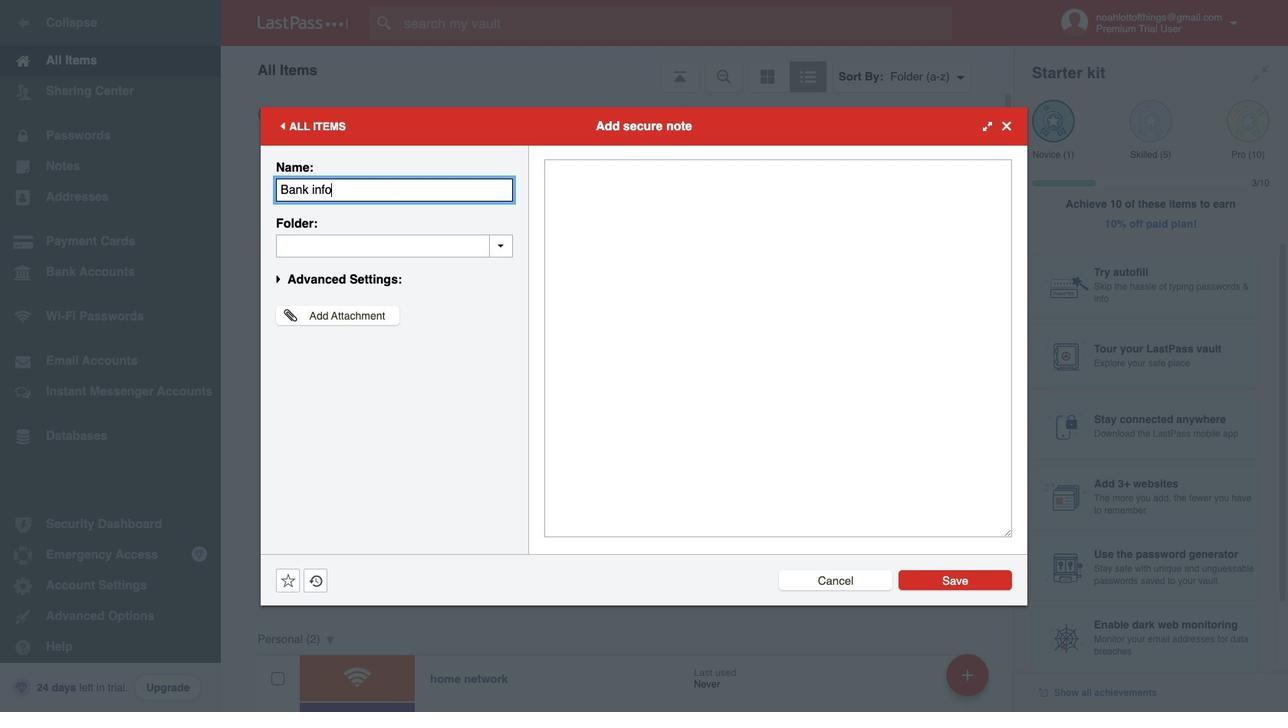 Task type: locate. For each thing, give the bounding box(es) containing it.
dialog
[[261, 107, 1028, 606]]

None text field
[[545, 159, 1012, 537], [276, 234, 513, 257], [545, 159, 1012, 537], [276, 234, 513, 257]]

None text field
[[276, 178, 513, 201]]

new item image
[[963, 670, 973, 681]]

Search search field
[[370, 6, 983, 40]]

search my vault text field
[[370, 6, 983, 40]]

vault options navigation
[[221, 46, 1014, 92]]



Task type: describe. For each thing, give the bounding box(es) containing it.
new item navigation
[[941, 650, 999, 713]]

main navigation navigation
[[0, 0, 221, 713]]

lastpass image
[[258, 16, 348, 30]]



Task type: vqa. For each thing, say whether or not it's contained in the screenshot.
dialog
yes



